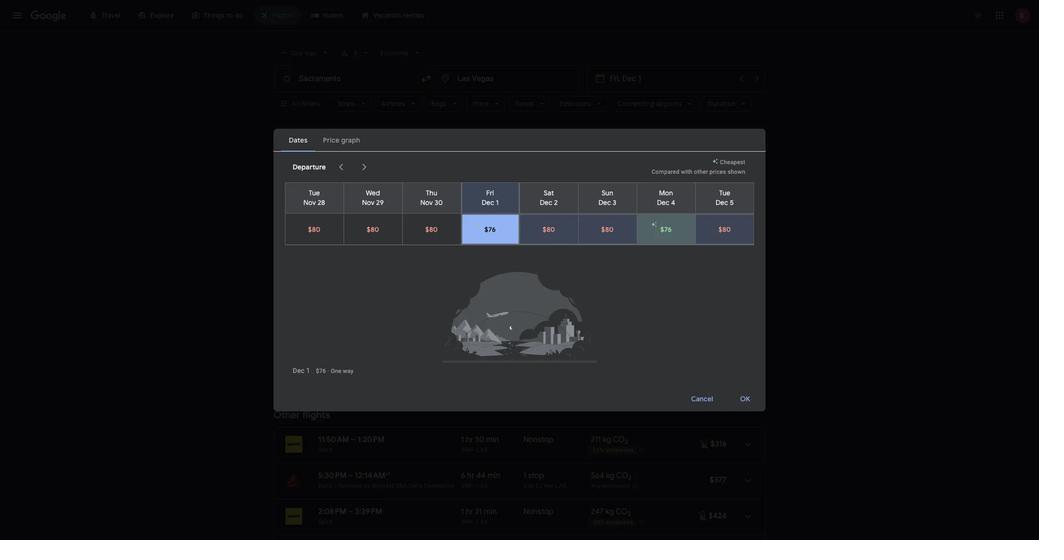 Task type: locate. For each thing, give the bounding box(es) containing it.
fees up sun
[[600, 182, 612, 189]]

30
[[435, 199, 443, 207], [475, 207, 484, 216], [475, 436, 484, 445]]

total duration 1 hr 30 min. element down fri
[[461, 207, 524, 218]]

Arrival time: 1:20 PM. text field
[[358, 436, 385, 445]]

nonstop for $424
[[524, 508, 554, 517]]

bag fees button
[[589, 182, 612, 189]]

emissions for 211
[[606, 448, 634, 454]]

prices include required taxes + fees for 4 adults. optional charges and bag fees may apply. passenger assistance
[[398, 182, 703, 189]]

3 nov from the left
[[421, 199, 433, 207]]

adults.
[[510, 182, 528, 189]]

3 down sun
[[613, 199, 617, 207]]

1 - from the top
[[592, 219, 593, 226]]

connecting
[[617, 100, 655, 108]]

6 las from the top
[[477, 519, 488, 526]]

1 horizontal spatial nov
[[363, 199, 375, 207]]

- for 247
[[592, 520, 593, 527]]

co right 209
[[617, 207, 629, 216]]

1 horizontal spatial prices
[[398, 182, 415, 189]]

prices for prices are currently
[[308, 372, 330, 382]]

0 vertical spatial this price for this flight doesn't include overhead bin access. if you need a carry-on bag, use the bags filter to update prices. image
[[703, 210, 715, 221]]

4 smf from the top
[[461, 447, 473, 454]]

1 horizontal spatial 3
[[613, 199, 617, 207]]

nonstop flight. element for $424
[[524, 508, 554, 519]]

0 vertical spatial 4
[[353, 49, 357, 57]]

33
[[475, 243, 484, 252]]

co for $424
[[616, 508, 628, 517]]

2 and from the left
[[577, 182, 587, 189]]

2 smf from the top
[[461, 290, 473, 297]]

las for 1:20 pm
[[477, 447, 488, 454]]

-61% emissions for 211
[[592, 448, 634, 454]]

dec down fri
[[482, 199, 495, 207]]

211 for $108
[[591, 243, 601, 252]]

co for $108
[[613, 243, 625, 252]]

based
[[295, 182, 311, 189]]

co for $316
[[613, 436, 625, 445]]

61% for 211
[[593, 448, 605, 454]]

1 horizontal spatial +
[[478, 182, 481, 189]]

kg right 209
[[606, 207, 615, 216]]

1 61% from the top
[[593, 219, 605, 226]]

– inside '1 hr 34 min smf – las'
[[473, 290, 477, 297]]

las inside the 1 hr 25 min smf – las
[[477, 327, 488, 333]]

total duration 1 hr 30 min. element
[[461, 207, 524, 218], [461, 436, 524, 447]]

$76 down tue dec 5
[[715, 211, 727, 221]]

times button
[[509, 96, 550, 112]]

1 hr 30 min smf – las for 1:20 pm
[[461, 436, 499, 454]]

total duration 1 hr 31 min. element
[[461, 508, 524, 519]]

flights for best flights
[[296, 167, 324, 179]]

min right 25
[[486, 315, 498, 325]]

smf for 3:39 pm
[[461, 519, 473, 526]]

$76 up total duration 1 hr 33 min. element
[[485, 225, 496, 234]]

2 for $108
[[625, 246, 629, 254]]

1 vertical spatial total duration 1 hr 30 min. element
[[461, 436, 524, 447]]

min inside 1 stop 3 hr 52 min lax
[[544, 483, 554, 490]]

1 vertical spatial 76 us dollars text field
[[316, 368, 326, 375]]

12:14 am
[[355, 472, 386, 481]]

0 horizontal spatial 3
[[524, 483, 527, 490]]

2 delta from the left
[[409, 483, 423, 490]]

Arrival time: 12:14 AM on  Saturday, December 2. text field
[[355, 471, 390, 481]]

fees up fri
[[483, 182, 494, 189]]

76 us dollars text field left ·
[[316, 368, 326, 375]]

min
[[486, 207, 499, 216], [485, 243, 498, 252], [486, 279, 499, 289], [486, 315, 498, 325], [486, 436, 499, 445], [488, 472, 501, 481], [544, 483, 554, 490], [484, 508, 497, 517]]

prices
[[309, 137, 329, 145], [710, 169, 727, 176]]

nov
[[304, 199, 316, 207], [363, 199, 375, 207], [421, 199, 433, 207]]

sun
[[602, 189, 614, 198]]

– up operated
[[349, 472, 353, 481]]

211 kg co 2 for $108
[[591, 243, 629, 254]]

prices right why these options? image
[[398, 182, 415, 189]]

1 vertical spatial prices
[[308, 372, 330, 382]]

smf inside 1 hr 31 min smf – las
[[461, 519, 473, 526]]

tue inside tue dec 5
[[720, 189, 731, 198]]

emissions for 247
[[606, 520, 634, 527]]

- up 564
[[592, 448, 593, 454]]

kg inside 209 kg co 2
[[606, 207, 615, 216]]

1 1 hr 30 min smf – las from the top
[[461, 207, 499, 225]]

co up 564 kg co 2
[[613, 436, 625, 445]]

1 hr 31 min smf – las
[[461, 508, 497, 526]]

sat dec 2
[[540, 189, 558, 207]]

1 left 31
[[461, 508, 464, 517]]

smf down 6
[[461, 483, 473, 490]]

$80
[[309, 225, 321, 234], [367, 225, 380, 234], [426, 225, 438, 234], [543, 225, 556, 234], [602, 225, 614, 234], [719, 225, 732, 234]]

operated by skywest dba delta connection
[[338, 483, 455, 490]]

1 up the skywest
[[388, 471, 390, 477]]

-54% emissions
[[592, 520, 634, 527]]

hr inside 1 hr 31 min smf – las
[[466, 508, 473, 517]]

hr inside 6 hr 44 min smf – las
[[467, 472, 475, 481]]

by
[[364, 483, 370, 490]]

– inside 1 hr 31 min smf – las
[[473, 519, 477, 526]]

2 inside 564 kg co 2
[[629, 475, 632, 483]]

3 inside sun dec 3
[[613, 199, 617, 207]]

0 vertical spatial total duration 1 hr 30 min. element
[[461, 207, 524, 218]]

hr right 6
[[467, 472, 475, 481]]

1 left 34
[[461, 279, 464, 289]]

3 inside 1 stop 3 hr 52 min lax
[[524, 483, 527, 490]]

1 tue from the left
[[309, 189, 320, 198]]

1 horizontal spatial tue
[[720, 189, 731, 198]]

smf inside the 1 hr 25 min smf – las
[[461, 327, 473, 333]]

2 up 564 kg co 2
[[625, 439, 629, 447]]

hr left 25
[[466, 315, 473, 325]]

4 button
[[336, 44, 375, 62]]

1 vertical spatial this price for this flight doesn't include overhead bin access. if you need a carry-on bag, use the bags filter to update prices. image
[[697, 511, 709, 522]]

+ right 'taxes'
[[478, 182, 481, 189]]

0 horizontal spatial fees
[[483, 182, 494, 189]]

0 horizontal spatial dec 1
[[293, 367, 310, 375]]

1 inside the 1 hr 25 min smf – las
[[461, 315, 464, 325]]

1 horizontal spatial and
[[577, 182, 587, 189]]

dec inside tue dec 5
[[716, 199, 729, 207]]

61% down 209
[[593, 219, 605, 226]]

smf down the total duration 1 hr 31 min. element
[[461, 519, 473, 526]]

0 vertical spatial 1 hr 30 min smf – las
[[461, 207, 499, 225]]

2 1 hr 30 min smf – las from the top
[[461, 436, 499, 454]]

5
[[730, 199, 734, 207]]

$108
[[710, 247, 727, 257]]

44
[[477, 472, 486, 481]]

0 horizontal spatial and
[[336, 182, 346, 189]]

– up 33
[[473, 218, 477, 225]]

total duration 1 hr 33 min. element
[[461, 243, 524, 254]]

30 inside "thu nov 30"
[[435, 199, 443, 207]]

1 las from the top
[[477, 218, 488, 225]]

1 211 kg co 2 from the top
[[591, 243, 629, 254]]

prices left learn more about tracked prices image
[[309, 137, 329, 145]]

– inside 6 hr 44 min smf – las
[[473, 483, 477, 490]]

hr
[[466, 207, 473, 216], [466, 243, 473, 252], [466, 279, 473, 289], [466, 315, 473, 325], [466, 436, 473, 445], [467, 472, 475, 481], [529, 483, 534, 490], [466, 508, 473, 517]]

$80 button down "thu nov 30"
[[403, 214, 461, 245]]

2 for $424
[[628, 511, 631, 519]]

smf down total duration 1 hr 25 min. element
[[461, 327, 473, 333]]

2 inside sat dec 2
[[555, 199, 558, 207]]

hr for total duration 1 hr 30 min. element for 211
[[466, 436, 473, 445]]

$76 down mon dec 4
[[661, 225, 672, 234]]

sort
[[726, 181, 739, 189]]

1 horizontal spatial $76 button
[[638, 215, 696, 244]]

2 vertical spatial 4
[[672, 199, 676, 207]]

dec inside mon dec 4
[[658, 199, 670, 207]]

leaves sacramento international airport at 5:30 pm on friday, december 1 and arrives at harry reid international airport at 12:14 am on saturday, december 2. element
[[318, 471, 390, 481]]

$76 inside main content
[[715, 211, 727, 221]]

$80 down 209 kg co 2
[[602, 225, 614, 234]]

total duration 6 hr 44 min. element
[[461, 472, 524, 483]]

-61% emissions for 209
[[592, 219, 634, 226]]

tue up 5
[[720, 189, 731, 198]]

1 horizontal spatial dec 1
[[346, 137, 363, 145]]

1 vertical spatial 3
[[524, 483, 527, 490]]

las down 44
[[477, 483, 488, 490]]

co up avg emissions
[[616, 472, 629, 481]]

ranked
[[274, 182, 294, 189]]

$76 button
[[463, 215, 519, 244], [638, 215, 696, 244]]

smf for 1:20 pm
[[461, 447, 473, 454]]

+ inside 5:30 pm – 12:14 am + 1
[[386, 471, 388, 477]]

30 for 1:20 pm
[[475, 436, 484, 445]]

co inside '247 kg co 2'
[[616, 508, 628, 517]]

las inside 1 hr 31 min smf – las
[[477, 519, 488, 526]]

co for $76
[[617, 207, 629, 216]]

smf inside 6 hr 44 min smf – las
[[461, 483, 473, 490]]

min down fri
[[486, 207, 499, 216]]

prices left one on the bottom of page
[[308, 372, 330, 382]]

2 tue from the left
[[720, 189, 731, 198]]

2 vertical spatial -
[[592, 520, 593, 527]]

1 $80 from the left
[[309, 225, 321, 234]]

dec inside sat dec 2
[[540, 199, 553, 207]]

main content containing best flights
[[274, 135, 766, 541]]

61%
[[593, 219, 605, 226], [593, 448, 605, 454]]

- down 247
[[592, 520, 593, 527]]

hr left 31
[[466, 508, 473, 517]]

co inside 209 kg co 2
[[617, 207, 629, 216]]

hr for the total duration 1 hr 31 min. element
[[466, 508, 473, 517]]

las inside 6 hr 44 min smf – las
[[477, 483, 488, 490]]

Departure time: 2:08 PM. text field
[[318, 508, 347, 517]]

nonstop flight. element
[[524, 207, 554, 218], [524, 243, 554, 254], [524, 279, 554, 290], [525, 315, 555, 326], [524, 436, 554, 447], [524, 508, 554, 519]]

4
[[353, 49, 357, 57], [505, 182, 508, 189], [672, 199, 676, 207]]

las down 25
[[477, 327, 488, 333]]

spirit for 2:08 pm
[[318, 519, 332, 526]]

leaves sacramento international airport at 6:44 pm on friday, december 1 and arrives at harry reid international airport at 8:17 pm on friday, december 1. element
[[318, 243, 381, 252]]

0 vertical spatial 211
[[591, 243, 601, 252]]

tue for dec
[[720, 189, 731, 198]]

co down 209 kg co 2
[[613, 243, 625, 252]]

1 left ·
[[306, 367, 310, 375]]

tue
[[309, 189, 320, 198], [720, 189, 731, 198]]

tue for nov
[[309, 189, 320, 198]]

tue down on on the left top
[[309, 189, 320, 198]]

2 las from the top
[[477, 290, 488, 297]]

1 $76 button from the left
[[463, 215, 519, 244]]

247 kg co 2
[[591, 508, 631, 519]]

fri dec 1
[[482, 189, 499, 207]]

1 total duration 1 hr 30 min. element from the top
[[461, 207, 524, 218]]

nov inside wed nov 29
[[363, 199, 375, 207]]

nov inside tue nov 28
[[304, 199, 316, 207]]

211 kg co 2
[[591, 243, 629, 254], [591, 436, 629, 447]]

211 kg co 2 up 564 kg co 2
[[591, 436, 629, 447]]

ok button
[[729, 388, 762, 411]]

co up -54% emissions
[[616, 508, 628, 517]]

0 vertical spatial -
[[592, 219, 593, 226]]

3 for sun
[[613, 199, 617, 207]]

– down 34
[[473, 290, 477, 297]]

None search field
[[274, 44, 766, 127]]

2 - from the top
[[592, 448, 593, 454]]

1 vertical spatial prices
[[710, 169, 727, 176]]

fees
[[483, 182, 494, 189], [600, 182, 612, 189]]

nov left 28
[[304, 199, 316, 207]]

flights up based
[[296, 167, 324, 179]]

cheapest
[[720, 159, 746, 166]]

1 smf from the top
[[461, 218, 473, 225]]

learn more about tracked prices image
[[331, 137, 340, 145]]

dec left ·
[[293, 367, 305, 375]]

0 horizontal spatial 4
[[353, 49, 357, 57]]

-61% emissions
[[592, 219, 634, 226], [592, 448, 634, 454]]

thu
[[426, 189, 438, 198]]

1 spirit from the top
[[318, 447, 332, 454]]

smf up 1 hr 33 min
[[461, 218, 473, 225]]

1 inside fri dec 1
[[496, 199, 499, 207]]

– left 3:39 pm
[[348, 508, 353, 517]]

$80 up arrival time: 8:17 pm. text box
[[367, 225, 380, 234]]

3 smf from the top
[[461, 327, 473, 333]]

30 up 44
[[475, 436, 484, 445]]

108 US dollars text field
[[710, 247, 727, 257]]

hr up 6 hr 44 min smf – las
[[466, 436, 473, 445]]

1 horizontal spatial 4
[[505, 182, 508, 189]]

dec inside sun dec 3
[[599, 199, 612, 207]]

compared
[[652, 169, 680, 176]]

8:25 pm
[[318, 207, 346, 216]]

Departure time: 8:25 PM. text field
[[318, 207, 346, 216]]

1 delta from the left
[[318, 483, 332, 490]]

spirit inside the 11:50 am – 1:20 pm spirit
[[318, 447, 332, 454]]

hr left 52
[[529, 483, 534, 490]]

nonstop for $76
[[524, 207, 554, 216]]

this price for this flight doesn't include overhead bin access. if you need a carry-on bag, use the bags filter to update prices. image
[[703, 210, 715, 221], [697, 511, 709, 522]]

2 horizontal spatial 4
[[672, 199, 676, 207]]

3 - from the top
[[592, 520, 593, 527]]

kg inside '247 kg co 2'
[[606, 508, 614, 517]]

dec left 5
[[716, 199, 729, 207]]

3 $80 from the left
[[426, 225, 438, 234]]

dec for sun dec 3
[[599, 199, 612, 207]]

delta down 5:30 pm
[[318, 483, 332, 490]]

1 hr 30 min smf – las down fri
[[461, 207, 499, 225]]

0 horizontal spatial tue
[[309, 189, 320, 198]]

2 total duration 1 hr 30 min. element from the top
[[461, 436, 524, 447]]

0 horizontal spatial +
[[386, 471, 388, 477]]

nonstop flight. element for $316
[[524, 436, 554, 447]]

$316
[[711, 440, 727, 450]]

min right 34
[[486, 279, 499, 289]]

30 down thu
[[435, 199, 443, 207]]

why these options? image
[[384, 181, 392, 190]]

smf inside '1 hr 34 min smf – las'
[[461, 290, 473, 297]]

dec down sun
[[599, 199, 612, 207]]

377 US dollars text field
[[710, 476, 727, 486]]

spirit down the 11:50 am
[[318, 447, 332, 454]]

1 vertical spatial 1 hr 30 min smf – las
[[461, 436, 499, 454]]

dec down sat
[[540, 199, 553, 207]]

dec 1 right learn more about tracked prices image
[[346, 137, 363, 145]]

kg up -54% emissions
[[606, 508, 614, 517]]

filters
[[301, 100, 320, 108]]

dec for sat dec 2
[[540, 199, 553, 207]]

2 for $316
[[625, 439, 629, 447]]

emissions
[[606, 219, 634, 226], [606, 448, 634, 454], [603, 483, 630, 490], [606, 520, 634, 527]]

dec for fri dec 1
[[482, 199, 495, 207]]

2 spirit from the top
[[318, 519, 332, 526]]

min inside 1 hr 31 min smf – las
[[484, 508, 497, 517]]

kg for $76
[[606, 207, 615, 216]]

1 vertical spatial dec 1
[[293, 367, 310, 375]]

total duration 1 hr 30 min. element up "total duration 6 hr 44 min." element
[[461, 436, 524, 447]]

nov for wed
[[363, 199, 375, 207]]

2 down 209 kg co 2
[[625, 246, 629, 254]]

1 horizontal spatial fees
[[600, 182, 612, 189]]

smf up 6
[[461, 447, 473, 454]]

none search field containing all filters
[[274, 44, 766, 127]]

1 vertical spatial 4
[[505, 182, 508, 189]]

0 vertical spatial +
[[478, 182, 481, 189]]

- down 209
[[592, 219, 593, 226]]

1 horizontal spatial 76 us dollars text field
[[715, 211, 727, 221]]

hr inside the 1 hr 25 min smf – las
[[466, 315, 473, 325]]

layover (1 of 1) is a 3 hr 52 min layover at los angeles international airport in los angeles. element
[[524, 483, 586, 490]]

for
[[496, 182, 503, 189]]

0 vertical spatial spirit
[[318, 447, 332, 454]]

$76 · one way
[[316, 368, 354, 375]]

$377
[[710, 476, 727, 486]]

Departure text field
[[610, 66, 733, 92]]

spirit
[[318, 447, 332, 454], [318, 519, 332, 526]]

las
[[477, 218, 488, 225], [477, 290, 488, 297], [477, 327, 488, 333], [477, 447, 488, 454], [477, 483, 488, 490], [477, 519, 488, 526]]

5 las from the top
[[477, 483, 488, 490]]

0 vertical spatial 61%
[[593, 219, 605, 226]]

1 vertical spatial +
[[386, 471, 388, 477]]

las down fri dec 1
[[477, 218, 488, 225]]

kg for $424
[[606, 508, 614, 517]]

2 inside 209 kg co 2
[[629, 210, 632, 218]]

1 vertical spatial 61%
[[593, 448, 605, 454]]

1 vertical spatial 211
[[591, 436, 601, 445]]

hr for "total duration 6 hr 44 min." element
[[467, 472, 475, 481]]

1 -61% emissions from the top
[[592, 219, 634, 226]]

avg emissions
[[591, 483, 630, 490]]

$80 down departure time: 8:25 pm. text box
[[309, 225, 321, 234]]

dec inside fri dec 1
[[482, 199, 495, 207]]

kg inside 564 kg co 2
[[606, 472, 615, 481]]

min right 31
[[484, 508, 497, 517]]

2:08 pm
[[318, 508, 347, 517]]

76 US dollars text field
[[715, 211, 727, 221], [316, 368, 326, 375]]

airlines button
[[376, 96, 422, 112]]

6
[[461, 472, 466, 481]]

$76 button down mon dec 4
[[638, 215, 696, 244]]

1 right learn more about tracked prices image
[[360, 137, 363, 145]]

connecting airports button
[[612, 96, 698, 112]]

1 vertical spatial flights
[[302, 410, 330, 422]]

5 smf from the top
[[461, 483, 473, 490]]

– down 44
[[473, 483, 477, 490]]

3 for 1
[[524, 483, 527, 490]]

ranked based on price and convenience
[[274, 182, 382, 189]]

1 211 from the top
[[591, 243, 601, 252]]

kg for $316
[[603, 436, 611, 445]]

1 vertical spatial -
[[592, 448, 593, 454]]

0 vertical spatial -61% emissions
[[592, 219, 634, 226]]

2 211 kg co 2 from the top
[[591, 436, 629, 447]]

0 vertical spatial 211 kg co 2
[[591, 243, 629, 254]]

6 smf from the top
[[461, 519, 473, 526]]

tue inside tue nov 28
[[309, 189, 320, 198]]

– down 25
[[473, 327, 477, 333]]

2 nov from the left
[[363, 199, 375, 207]]

dec 1 inside find the best price "region"
[[346, 137, 363, 145]]

1 vertical spatial 211 kg co 2
[[591, 436, 629, 447]]

2 horizontal spatial nov
[[421, 199, 433, 207]]

0 vertical spatial prices
[[398, 182, 415, 189]]

prices
[[398, 182, 415, 189], [308, 372, 330, 382]]

las for 9:55 pm
[[477, 218, 488, 225]]

0 vertical spatial flights
[[296, 167, 324, 179]]

2 -61% emissions from the top
[[592, 448, 634, 454]]

1 nov from the left
[[304, 199, 316, 207]]

1 vertical spatial -61% emissions
[[592, 448, 634, 454]]

3 las from the top
[[477, 327, 488, 333]]

$80 up 108 us dollars text box
[[719, 225, 732, 234]]

hr left fri dec 1
[[466, 207, 473, 216]]

9:55 pm
[[354, 207, 382, 216]]

211 up 564
[[591, 436, 601, 445]]

Arrival time: 8:17 PM. text field
[[355, 243, 381, 252]]

1 hr 30 min smf – las
[[461, 207, 499, 225], [461, 436, 499, 454]]

211 kg co 2 down 209 kg co 2
[[591, 243, 629, 254]]

4 las from the top
[[477, 447, 488, 454]]

– inside 5:30 pm – 12:14 am + 1
[[349, 472, 353, 481]]

Departure time: 5:30 PM. text field
[[318, 472, 347, 481]]

delta
[[318, 483, 332, 490], [409, 483, 423, 490]]

price
[[321, 182, 335, 189]]

-
[[592, 219, 593, 226], [592, 448, 593, 454], [592, 520, 593, 527]]

nonstop for $108
[[524, 243, 554, 252]]

dec 1 left ·
[[293, 367, 310, 375]]

0 vertical spatial 76 us dollars text field
[[715, 211, 727, 221]]

2 inside '247 kg co 2'
[[628, 511, 631, 519]]

2 61% from the top
[[593, 448, 605, 454]]

emissions
[[560, 100, 592, 108]]

76 us dollars text field down tue dec 5
[[715, 211, 727, 221]]

2:08 pm – 3:39 pm spirit
[[318, 508, 382, 526]]

8:17 pm
[[355, 243, 381, 252]]

main content
[[274, 135, 766, 541]]

2 211 from the top
[[591, 436, 601, 445]]

nov inside "thu nov 30"
[[421, 199, 433, 207]]

dec right learn more about tracked prices image
[[346, 137, 358, 145]]

211
[[591, 243, 601, 252], [591, 436, 601, 445]]

smf
[[461, 218, 473, 225], [461, 290, 473, 297], [461, 327, 473, 333], [461, 447, 473, 454], [461, 483, 473, 490], [461, 519, 473, 526]]

find the best price region
[[274, 135, 766, 160]]

– inside 2:08 pm – 3:39 pm spirit
[[348, 508, 353, 517]]

2 down "prices include required taxes + fees for 4 adults. optional charges and bag fees may apply. passenger assistance"
[[555, 199, 558, 207]]

+
[[478, 182, 481, 189], [386, 471, 388, 477]]

– down 31
[[473, 519, 477, 526]]

0 horizontal spatial prices
[[309, 137, 329, 145]]

0 vertical spatial prices
[[309, 137, 329, 145]]

1 horizontal spatial delta
[[409, 483, 423, 490]]

smf for 9:55 pm
[[461, 218, 473, 225]]

prices right other
[[710, 169, 727, 176]]

0 horizontal spatial $76 button
[[463, 215, 519, 244]]

1 fees from the left
[[483, 182, 494, 189]]

leaves sacramento international airport at 8:25 pm on friday, december 1 and arrives at harry reid international airport at 9:55 pm on friday, december 1. element
[[318, 207, 382, 216]]

dec for mon dec 4
[[658, 199, 670, 207]]

hr left 34
[[466, 279, 473, 289]]

hr inside '1 hr 34 min smf – las'
[[466, 279, 473, 289]]

0 horizontal spatial nov
[[304, 199, 316, 207]]

3:39 pm
[[355, 508, 382, 517]]

0 horizontal spatial prices
[[308, 372, 330, 382]]

1 inside 1 stop 3 hr 52 min lax
[[524, 472, 527, 481]]

0 horizontal spatial delta
[[318, 483, 332, 490]]

spirit inside 2:08 pm – 3:39 pm spirit
[[318, 519, 332, 526]]

0 vertical spatial 3
[[613, 199, 617, 207]]

0 vertical spatial dec 1
[[346, 137, 363, 145]]

1 down for
[[496, 199, 499, 207]]

las inside '1 hr 34 min smf – las'
[[477, 290, 488, 297]]

1 vertical spatial spirit
[[318, 519, 332, 526]]

emissions down 209 kg co 2
[[606, 219, 634, 226]]

spirit for 11:50 am
[[318, 447, 332, 454]]

las down 34
[[477, 290, 488, 297]]

times
[[515, 100, 534, 108]]

shown
[[728, 169, 746, 176]]

and left bag
[[577, 182, 587, 189]]



Task type: describe. For each thing, give the bounding box(es) containing it.
5:30 pm
[[318, 472, 347, 481]]

scroll left image
[[336, 162, 347, 173]]

min up "total duration 6 hr 44 min." element
[[486, 436, 499, 445]]

wed nov 29
[[363, 189, 384, 207]]

sun dec 3
[[599, 189, 617, 207]]

emissions for 209
[[606, 219, 634, 226]]

sat
[[544, 189, 554, 198]]

dba
[[396, 483, 407, 490]]

1 inside 1 hr 31 min smf – las
[[461, 508, 464, 517]]

564
[[591, 472, 604, 481]]

hr left 33
[[466, 243, 473, 252]]

are
[[332, 372, 343, 382]]

total duration 1 hr 30 min. element for 211
[[461, 436, 524, 447]]

price
[[473, 100, 489, 108]]

1 hr 25 min smf – las
[[461, 315, 498, 333]]

$80 button down sat dec 2
[[520, 215, 578, 244]]

assistance
[[674, 182, 703, 189]]

connecting airports
[[617, 100, 682, 108]]

– left arrival time: 8:17 pm. text box
[[349, 243, 353, 252]]

- for 211
[[592, 448, 593, 454]]

Departure time: 11:50 AM. text field
[[318, 436, 349, 445]]

avg
[[591, 483, 601, 490]]

ok
[[740, 395, 751, 404]]

1 inside '1 hr 34 min smf – las'
[[461, 279, 464, 289]]

other
[[694, 169, 708, 176]]

$80 button up 108 us dollars text box
[[696, 215, 754, 244]]

mon
[[660, 189, 674, 198]]

$80 button down 28
[[286, 214, 344, 245]]

28
[[318, 199, 326, 207]]

5:30 pm – 12:14 am + 1
[[318, 471, 390, 481]]

sort by: button
[[722, 176, 766, 194]]

other flights
[[274, 410, 330, 422]]

this price for this flight doesn't include overhead bin access. if you need a carry-on bag, use the bags filter to update prices. image for $76
[[703, 210, 715, 221]]

cancel button
[[680, 388, 725, 411]]

bag
[[589, 182, 599, 189]]

nonstop for $316
[[524, 436, 554, 445]]

1 inside find the best price "region"
[[360, 137, 363, 145]]

6:44 pm
[[318, 243, 347, 252]]

– inside the 1 hr 25 min smf – las
[[473, 327, 477, 333]]

co inside 564 kg co 2
[[616, 472, 629, 481]]

bags
[[431, 100, 447, 108]]

skywest
[[372, 483, 394, 490]]

fri
[[487, 189, 495, 198]]

hr for 'total duration 1 hr 34 min.' element
[[466, 279, 473, 289]]

total duration 1 hr 25 min. element
[[461, 315, 525, 326]]

1 stop flight. element
[[524, 472, 544, 483]]

34
[[475, 279, 484, 289]]

stops button
[[332, 96, 372, 112]]

1:20 pm
[[358, 436, 385, 445]]

connection
[[424, 483, 455, 490]]

30 down 'taxes'
[[475, 207, 484, 216]]

total duration 1 hr 30 min. element for 209
[[461, 207, 524, 218]]

nonstop flight. element for $108
[[524, 243, 554, 254]]

Arrival time: 3:39 PM. text field
[[355, 508, 382, 517]]

passenger
[[644, 182, 672, 189]]

1 and from the left
[[336, 182, 346, 189]]

lax
[[556, 483, 567, 490]]

min inside '1 hr 34 min smf – las'
[[486, 279, 499, 289]]

30 for 29
[[435, 199, 443, 207]]

min right 33
[[485, 243, 498, 252]]

emissions down 564 kg co 2
[[603, 483, 630, 490]]

required
[[438, 182, 460, 189]]

31
[[475, 508, 482, 517]]

price button
[[467, 96, 506, 112]]

leaves sacramento international airport at 11:50 am on friday, december 1 and arrives at harry reid international airport at 1:20 pm on friday, december 1. element
[[318, 436, 385, 445]]

prices are currently
[[308, 372, 378, 382]]

·
[[328, 368, 329, 375]]

– right 8:25 pm
[[348, 207, 352, 216]]

dec for tue dec 5
[[716, 199, 729, 207]]

1 horizontal spatial prices
[[710, 169, 727, 176]]

duration
[[708, 100, 736, 108]]

$76 left ·
[[316, 368, 326, 375]]

11:50 am
[[318, 436, 349, 445]]

- for 209
[[592, 219, 593, 226]]

flights for other flights
[[302, 410, 330, 422]]

leaves sacramento international airport at 2:08 pm on friday, december 1 and arrives at harry reid international airport at 3:39 pm on friday, december 1. element
[[318, 508, 382, 517]]

taxes
[[461, 182, 476, 189]]

hr inside 1 stop 3 hr 52 min lax
[[529, 483, 534, 490]]

scroll right image
[[359, 162, 370, 173]]

hr for total duration 1 hr 30 min. element related to 209
[[466, 207, 473, 216]]

2 $80 from the left
[[367, 225, 380, 234]]

6 $80 from the left
[[719, 225, 732, 234]]

211 for $316
[[591, 436, 601, 445]]

209 kg co 2
[[591, 207, 632, 218]]

track
[[290, 137, 308, 145]]

on
[[313, 182, 320, 189]]

swap origin and destination. image
[[421, 73, 432, 85]]

best flights
[[274, 167, 324, 179]]

stop
[[529, 472, 544, 481]]

duration button
[[702, 96, 752, 112]]

mon dec 4
[[658, 189, 676, 207]]

52
[[536, 483, 543, 490]]

76 us dollars text field inside main content
[[715, 211, 727, 221]]

other
[[274, 410, 300, 422]]

4 inside popup button
[[353, 49, 357, 57]]

with
[[681, 169, 693, 176]]

convenience
[[348, 182, 382, 189]]

nov for thu
[[421, 199, 433, 207]]

way
[[343, 368, 354, 375]]

wed
[[366, 189, 380, 198]]

prices for prices include required taxes + fees for 4 adults. optional charges and bag fees may apply. passenger assistance
[[398, 182, 415, 189]]

min inside 6 hr 44 min smf – las
[[488, 472, 501, 481]]

sort by:
[[726, 181, 751, 189]]

dec inside find the best price "region"
[[346, 137, 358, 145]]

las for 12:14 am
[[477, 483, 488, 490]]

one
[[331, 368, 342, 375]]

kg for $108
[[603, 243, 611, 252]]

cancel
[[691, 395, 714, 404]]

all filters button
[[274, 96, 328, 112]]

this price for this flight doesn't include overhead bin access. if you need a carry-on bag, use the bags filter to update prices. image
[[699, 439, 711, 450]]

Arrival time: 9:55 PM. text field
[[354, 207, 382, 216]]

tue dec 5
[[716, 189, 734, 207]]

564 kg co 2
[[591, 472, 632, 483]]

61% for 209
[[593, 219, 605, 226]]

316 US dollars text field
[[711, 440, 727, 450]]

2 $76 button from the left
[[638, 215, 696, 244]]

424 US dollars text field
[[709, 512, 727, 522]]

1 stop 3 hr 52 min lax
[[524, 472, 567, 490]]

1 down 'taxes'
[[461, 207, 464, 216]]

– inside the 11:50 am – 1:20 pm spirit
[[351, 436, 356, 445]]

5 $80 from the left
[[602, 225, 614, 234]]

1 inside 5:30 pm – 12:14 am + 1
[[388, 471, 390, 477]]

smf for 12:14 am
[[461, 483, 473, 490]]

include
[[417, 182, 436, 189]]

passenger assistance button
[[644, 182, 703, 189]]

$424
[[709, 512, 727, 522]]

2 for $76
[[629, 210, 632, 218]]

prices inside find the best price "region"
[[309, 137, 329, 145]]

1 up 6
[[461, 436, 464, 445]]

nonstop flight. element for $76
[[524, 207, 554, 218]]

thu nov 30
[[421, 189, 443, 207]]

1 hr 33 min
[[461, 243, 498, 252]]

Departure time: 6:44 PM. text field
[[318, 243, 347, 252]]

$80 button down 29
[[344, 214, 402, 245]]

total duration 1 hr 34 min. element
[[461, 279, 524, 290]]

las for 3:39 pm
[[477, 519, 488, 526]]

nov for tue
[[304, 199, 316, 207]]

6:44 pm – 8:17 pm
[[318, 243, 381, 252]]

bags button
[[426, 96, 463, 112]]

by:
[[741, 181, 751, 189]]

4 $80 from the left
[[543, 225, 556, 234]]

operated
[[338, 483, 362, 490]]

tue nov 28
[[304, 189, 326, 207]]

emissions button
[[554, 96, 608, 112]]

may
[[614, 182, 625, 189]]

compared with other prices shown
[[652, 169, 746, 176]]

airports
[[657, 100, 682, 108]]

1 hr 30 min smf – las for 9:55 pm
[[461, 207, 499, 225]]

– up 44
[[473, 447, 477, 454]]

1 left 33
[[461, 243, 464, 252]]

hr for total duration 1 hr 25 min. element
[[466, 315, 473, 325]]

4 inside mon dec 4
[[672, 199, 676, 207]]

211 kg co 2 for $316
[[591, 436, 629, 447]]

2 fees from the left
[[600, 182, 612, 189]]

this price for this flight doesn't include overhead bin access. if you need a carry-on bag, use the bags filter to update prices. image for $424
[[697, 511, 709, 522]]

stops
[[337, 100, 355, 108]]

optional
[[530, 182, 553, 189]]

0 horizontal spatial 76 us dollars text field
[[316, 368, 326, 375]]

min inside the 1 hr 25 min smf – las
[[486, 315, 498, 325]]

$80 button down sun dec 3
[[579, 215, 637, 244]]



Task type: vqa. For each thing, say whether or not it's contained in the screenshot.


